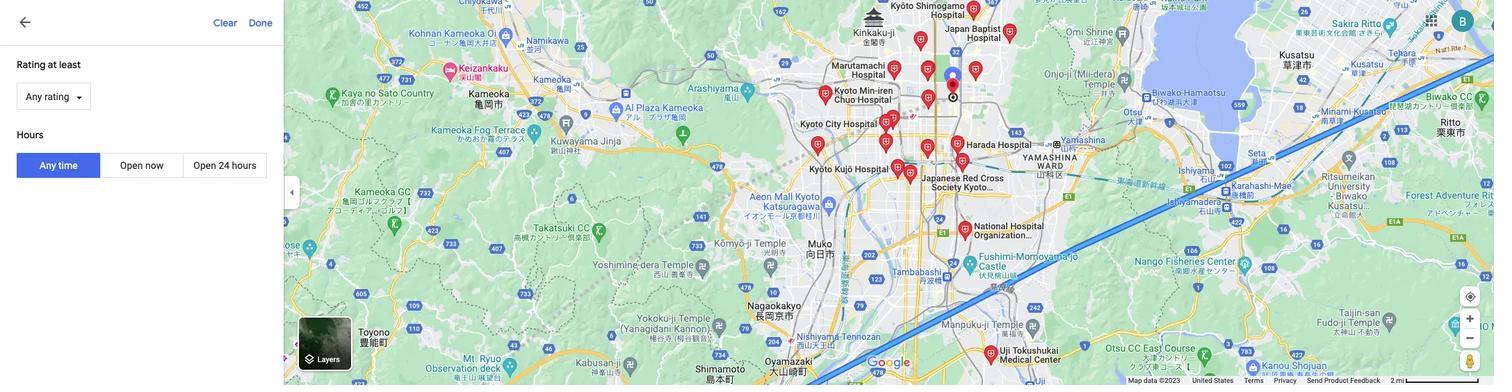 Task type: vqa. For each thing, say whether or not it's contained in the screenshot.
'Zoom Out' icon at the bottom
yes



Task type: describe. For each thing, give the bounding box(es) containing it.
rating group
[[0, 49, 284, 119]]

open for open now
[[120, 160, 143, 171]]

map
[[1129, 377, 1143, 385]]

24
[[219, 160, 230, 171]]

send product feedback button
[[1308, 376, 1381, 385]]

open 24 hours
[[194, 160, 257, 171]]

privacy button
[[1275, 376, 1297, 385]]

states
[[1215, 377, 1234, 385]]

hours
[[17, 129, 44, 141]]

any rating
[[26, 91, 69, 102]]

send product feedback
[[1308, 377, 1381, 385]]

2
[[1391, 377, 1395, 385]]

privacy
[[1275, 377, 1297, 385]]

open for open 24 hours
[[194, 160, 216, 171]]

hours
[[232, 160, 257, 171]]

any time
[[40, 160, 78, 171]]

data
[[1144, 377, 1158, 385]]

time
[[58, 160, 78, 171]]

terms
[[1245, 377, 1264, 385]]

rating
[[44, 91, 69, 102]]

send
[[1308, 377, 1323, 385]]

option group inside hours group
[[17, 153, 267, 178]]

layers
[[318, 356, 340, 365]]

any for any rating
[[26, 91, 42, 102]]

open now
[[120, 160, 164, 171]]

zoom in image
[[1466, 314, 1476, 324]]

rating at least
[[17, 58, 81, 71]]

done button
[[249, 0, 284, 45]]



Task type: locate. For each thing, give the bounding box(es) containing it.
any left time
[[40, 160, 56, 171]]

google maps element
[[0, 0, 1495, 385]]

united states button
[[1193, 376, 1234, 385]]

open left "now"
[[120, 160, 143, 171]]

2 mi
[[1391, 377, 1405, 385]]

product
[[1325, 377, 1349, 385]]

map data ©2023
[[1129, 377, 1183, 385]]

at
[[48, 58, 57, 71]]

zoom out image
[[1466, 333, 1476, 344]]

1 horizontal spatial open
[[194, 160, 216, 171]]

feedback
[[1351, 377, 1381, 385]]

clear button
[[213, 0, 249, 45]]

1 open from the left
[[120, 160, 143, 171]]

©2023
[[1160, 377, 1181, 385]]

clear
[[213, 17, 238, 29]]

2 open from the left
[[194, 160, 216, 171]]

show your location image
[[1465, 291, 1477, 303]]

rating
[[17, 58, 46, 71]]

back image
[[17, 14, 33, 31]]

collapse side panel image
[[284, 185, 300, 200]]

open left 24
[[194, 160, 216, 171]]

united states
[[1193, 377, 1234, 385]]

hours group
[[0, 119, 284, 187]]

show street view coverage image
[[1461, 351, 1481, 371]]

option group containing any time
[[17, 153, 267, 178]]

mi
[[1397, 377, 1405, 385]]

united
[[1193, 377, 1213, 385]]

main content containing clear
[[0, 0, 284, 385]]

open
[[120, 160, 143, 171], [194, 160, 216, 171]]

footer inside google maps element
[[1129, 376, 1391, 385]]

least
[[59, 58, 81, 71]]

terms button
[[1245, 376, 1264, 385]]

any inside option group
[[40, 160, 56, 171]]

any for any time
[[40, 160, 56, 171]]

footer containing map data ©2023
[[1129, 376, 1391, 385]]

any rating button
[[17, 83, 91, 110]]

any left the rating in the left of the page
[[26, 91, 42, 102]]

1 vertical spatial any
[[40, 160, 56, 171]]

0 vertical spatial any
[[26, 91, 42, 102]]

any
[[26, 91, 42, 102], [40, 160, 56, 171]]

footer
[[1129, 376, 1391, 385]]

option group
[[17, 153, 267, 178]]

0 horizontal spatial open
[[120, 160, 143, 171]]

done
[[249, 17, 273, 29]]

2 mi button
[[1391, 377, 1480, 385]]

any inside 'popup button'
[[26, 91, 42, 102]]

main content
[[0, 0, 284, 385]]

now
[[145, 160, 164, 171]]



